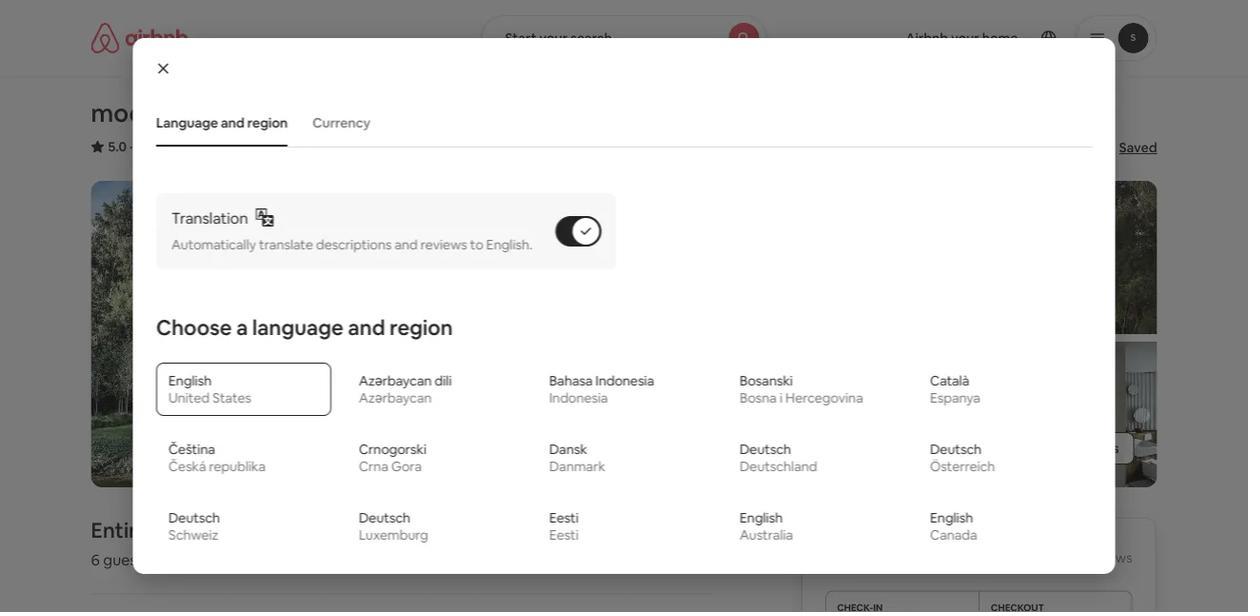 Task type: describe. For each thing, give the bounding box(es) containing it.
currency button
[[303, 105, 380, 141]]

english canada
[[930, 510, 977, 544]]

· stege, denmark
[[309, 138, 422, 158]]

modern
[[91, 97, 183, 129]]

english for united
[[168, 373, 211, 390]]

bosanski bosna i hercegovina
[[740, 373, 863, 407]]

start your search button
[[481, 15, 767, 61]]

language and region button
[[146, 105, 297, 141]]

jan henrik
[[314, 516, 419, 544]]

descriptions
[[316, 236, 391, 254]]

english australia
[[740, 510, 793, 544]]

crnogorski crna gora
[[359, 441, 426, 475]]

33 reviews button
[[137, 137, 203, 156]]

states
[[212, 390, 251, 407]]

fairytale
[[188, 97, 286, 129]]

dansk danmark
[[549, 441, 605, 475]]

modern fairytale holiday home image 1 image
[[91, 181, 624, 487]]

tab list inside choose a language and currency element
[[146, 99, 1093, 147]]

your
[[540, 30, 568, 47]]

to
[[470, 236, 483, 254]]

bosanski
[[740, 373, 793, 390]]

bahasa
[[549, 373, 592, 390]]

deutschland
[[740, 458, 817, 475]]

danmark
[[549, 458, 605, 475]]

region inside button
[[247, 114, 287, 131]]

deutsch for schweiz
[[168, 510, 220, 527]]

language and region tab panel
[[148, 170, 1100, 612]]

language
[[252, 314, 343, 341]]

gora
[[391, 458, 421, 475]]

share button
[[1012, 131, 1085, 164]]

deutsch schweiz
[[168, 510, 220, 544]]

english.
[[486, 236, 532, 254]]

by
[[285, 516, 310, 544]]

photos
[[1075, 440, 1120, 457]]

deutsch for österreich
[[930, 441, 982, 458]]

i
[[779, 390, 782, 407]]

1 azərbaycan from the top
[[359, 373, 431, 390]]

indonesia up dansk
[[549, 390, 608, 407]]

· for ·
[[210, 139, 214, 158]]

denmark
[[364, 138, 422, 155]]

canada
[[930, 527, 977, 544]]

show all photos
[[1021, 440, 1120, 457]]

region inside tab panel
[[389, 314, 453, 341]]

deutsch luxemburg
[[359, 510, 428, 544]]

deutsch for luxemburg
[[359, 510, 410, 527]]

· for · stege, denmark
[[309, 139, 313, 158]]

language and region
[[156, 114, 287, 131]]

deutsch österreich
[[930, 441, 995, 475]]

guests
[[103, 550, 150, 569]]

home
[[380, 97, 447, 129]]

languages dialog
[[133, 38, 1116, 612]]

reviews inside language and region tab panel
[[420, 236, 467, 254]]

stege,
[[321, 138, 361, 155]]

superhost
[[239, 138, 302, 155]]

saved
[[1120, 139, 1158, 156]]

hercegovina
[[785, 390, 863, 407]]

and for choose a language and region
[[348, 314, 385, 341]]

translate
[[259, 236, 313, 254]]

entire cabin hosted by jan henrik 6 guests
[[91, 516, 419, 569]]

modern fairytale holiday home image 3 image
[[632, 342, 891, 487]]

espanya
[[930, 390, 980, 407]]

1 eesti from the top
[[549, 510, 578, 527]]



Task type: locate. For each thing, give the bounding box(es) containing it.
33
[[137, 138, 152, 155], [1068, 549, 1083, 566]]

share
[[1042, 139, 1078, 156]]

2 horizontal spatial english
[[930, 510, 973, 527]]

bosna
[[740, 390, 777, 407]]

eesti eesti
[[549, 510, 578, 544]]

and right language in the left bottom of the page
[[348, 314, 385, 341]]

modern fairytale holiday home image 5 image
[[899, 342, 1158, 487]]

1 vertical spatial and
[[394, 236, 417, 254]]

deutsch inside the deutsch österreich
[[930, 441, 982, 458]]

1 horizontal spatial 33
[[1068, 549, 1083, 566]]

čeština
[[168, 441, 215, 458]]

azərbaycan dili azərbaycan
[[359, 373, 451, 407]]

show
[[1021, 440, 1056, 457]]

deutsch deutschland
[[740, 441, 817, 475]]

bahasa indonesia indonesia
[[549, 373, 654, 407]]

dili
[[434, 373, 451, 390]]

1 horizontal spatial ·
[[210, 139, 214, 158]]

united
[[168, 390, 209, 407]]

currency
[[312, 114, 370, 131]]

1 horizontal spatial reviews
[[420, 236, 467, 254]]

choose a language and region
[[156, 314, 453, 341]]

1 vertical spatial 33
[[1068, 549, 1083, 566]]

holiday
[[291, 97, 375, 129]]

region up dili on the left
[[389, 314, 453, 341]]

2 horizontal spatial reviews
[[1086, 549, 1133, 566]]

·
[[130, 138, 133, 155], [210, 139, 214, 158], [309, 139, 313, 158]]

1 vertical spatial reviews
[[420, 236, 467, 254]]

0 horizontal spatial and
[[221, 114, 244, 131]]

1 horizontal spatial region
[[389, 314, 453, 341]]

3 · from the left
[[309, 139, 313, 158]]

and inside button
[[221, 114, 244, 131]]

english
[[168, 373, 211, 390], [740, 510, 783, 527], [930, 510, 973, 527]]

all
[[1059, 440, 1072, 457]]

english for canada
[[930, 510, 973, 527]]

region
[[247, 114, 287, 131], [389, 314, 453, 341]]

modern fairytale holiday home
[[91, 97, 447, 129]]

Start your search search field
[[481, 15, 767, 61]]

and right descriptions
[[394, 236, 417, 254]]

schweiz
[[168, 527, 218, 544]]

show all photos button
[[983, 432, 1135, 465]]

deutsch inside the deutsch luxemburg
[[359, 510, 410, 527]]

2 eesti from the top
[[549, 527, 578, 544]]

5.0
[[108, 138, 127, 155]]

and up 󰀃
[[221, 114, 244, 131]]

cabin
[[153, 516, 207, 544]]

1 · from the left
[[130, 138, 133, 155]]

luxemburg
[[359, 527, 428, 544]]

· right 5.0 on the top of page
[[130, 138, 133, 155]]

tab list containing language and region
[[146, 99, 1093, 147]]

entire
[[91, 516, 149, 544]]

crnogorski
[[359, 441, 426, 458]]

2 horizontal spatial ·
[[309, 139, 313, 158]]

0 horizontal spatial reviews
[[155, 138, 203, 155]]

0 horizontal spatial ·
[[130, 138, 133, 155]]

automatically translate descriptions and reviews to english.
[[171, 236, 532, 254]]

crna
[[359, 458, 388, 475]]

stege, denmark button
[[321, 135, 422, 158]]

indonesia
[[595, 373, 654, 390], [549, 390, 608, 407]]

· left 󰀃
[[210, 139, 214, 158]]

deutsch down česká
[[168, 510, 220, 527]]

󰀃
[[222, 138, 229, 156]]

republika
[[209, 458, 265, 475]]

0 vertical spatial reviews
[[155, 138, 203, 155]]

2 vertical spatial reviews
[[1086, 549, 1133, 566]]

profile element
[[790, 0, 1158, 76]]

0 horizontal spatial 33
[[137, 138, 152, 155]]

choose
[[156, 314, 231, 341]]

a
[[236, 314, 247, 341]]

translation
[[171, 208, 248, 228]]

english down österreich
[[930, 510, 973, 527]]

0 horizontal spatial region
[[247, 114, 287, 131]]

english inside english canada
[[930, 510, 973, 527]]

6
[[91, 550, 100, 569]]

english inside english united states
[[168, 373, 211, 390]]

modern fairytale holiday home image 4 image
[[899, 181, 1158, 334]]

1 vertical spatial region
[[389, 314, 453, 341]]

33 reviews
[[1068, 549, 1133, 566]]

čeština česká republika
[[168, 441, 265, 475]]

· left stege,
[[309, 139, 313, 158]]

english for australia
[[740, 510, 783, 527]]

english united states
[[168, 373, 251, 407]]

start your search
[[505, 30, 612, 47]]

català espanya
[[930, 373, 980, 407]]

reviews
[[155, 138, 203, 155], [420, 236, 467, 254], [1086, 549, 1133, 566]]

indonesia right bahasa
[[595, 373, 654, 390]]

start
[[505, 30, 537, 47]]

region up superhost
[[247, 114, 287, 131]]

2 azərbaycan from the top
[[359, 390, 431, 407]]

australia
[[740, 527, 793, 544]]

deutsch
[[740, 441, 791, 458], [930, 441, 982, 458], [168, 510, 220, 527], [359, 510, 410, 527]]

azərbaycan
[[359, 373, 431, 390], [359, 390, 431, 407]]

dansk
[[549, 441, 587, 458]]

and
[[221, 114, 244, 131], [394, 236, 417, 254], [348, 314, 385, 341]]

deutsch inside the deutsch deutschland
[[740, 441, 791, 458]]

search
[[571, 30, 612, 47]]

language
[[156, 114, 218, 131]]

choose a language and currency element
[[144, 99, 1104, 612]]

and for automatically translate descriptions and reviews to english.
[[394, 236, 417, 254]]

català
[[930, 373, 969, 390]]

österreich
[[930, 458, 995, 475]]

hosted
[[212, 516, 281, 544]]

tab list
[[146, 99, 1093, 147]]

english left states
[[168, 373, 211, 390]]

deutsch down espanya
[[930, 441, 982, 458]]

1 horizontal spatial and
[[348, 314, 385, 341]]

deutsch down crna
[[359, 510, 410, 527]]

deutsch for deutschland
[[740, 441, 791, 458]]

eesti
[[549, 510, 578, 527], [549, 527, 578, 544]]

1 horizontal spatial english
[[740, 510, 783, 527]]

english down deutschland
[[740, 510, 783, 527]]

česká
[[168, 458, 206, 475]]

2 vertical spatial and
[[348, 314, 385, 341]]

deutsch down bosna
[[740, 441, 791, 458]]

0 vertical spatial and
[[221, 114, 244, 131]]

automatically
[[171, 236, 256, 254]]

· inside · stege, denmark
[[309, 139, 313, 158]]

0 horizontal spatial english
[[168, 373, 211, 390]]

5.0 · 33 reviews
[[108, 138, 203, 155]]

english inside english australia
[[740, 510, 783, 527]]

0 vertical spatial region
[[247, 114, 287, 131]]

saved button
[[1089, 131, 1165, 164]]

2 horizontal spatial and
[[394, 236, 417, 254]]

2 · from the left
[[210, 139, 214, 158]]

0 vertical spatial 33
[[137, 138, 152, 155]]



Task type: vqa. For each thing, say whether or not it's contained in the screenshot.
in
no



